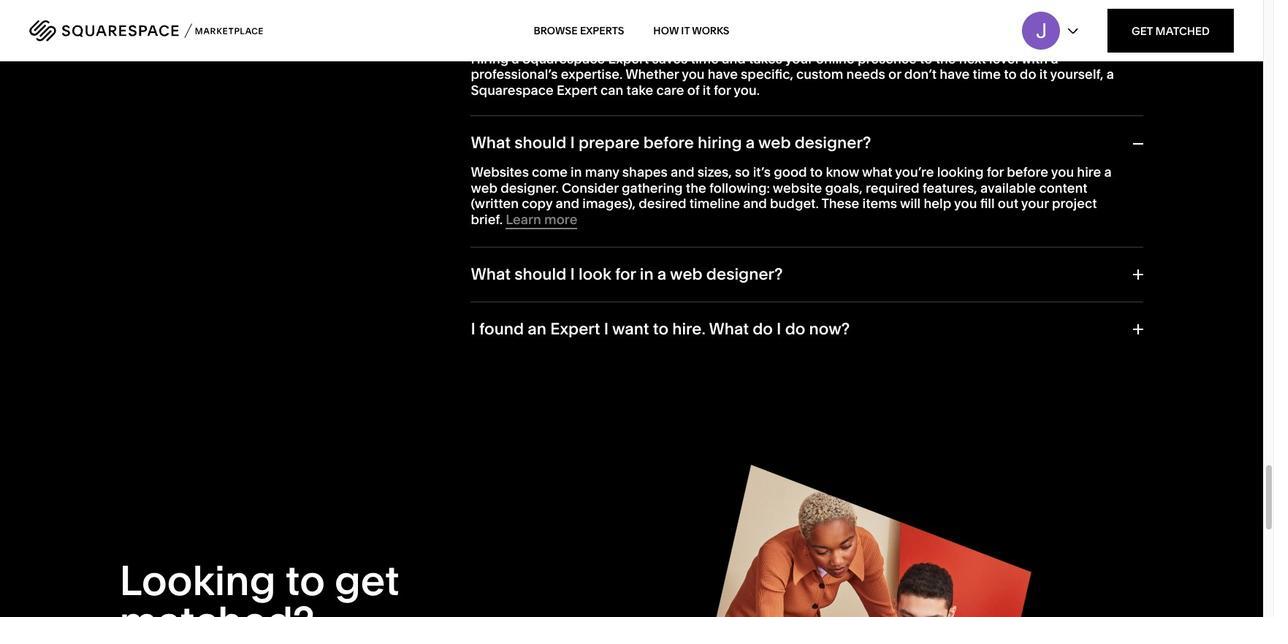 Task type: vqa. For each thing, say whether or not it's contained in the screenshot.
The Designer.
yes



Task type: locate. For each thing, give the bounding box(es) containing it.
in
[[571, 164, 582, 181], [640, 264, 654, 284]]

1 horizontal spatial have
[[940, 66, 970, 83]]

what right hire.
[[709, 319, 749, 339]]

it
[[681, 24, 690, 37]]

have right don't
[[940, 66, 970, 83]]

more
[[544, 211, 577, 228]]

what
[[471, 133, 511, 153], [471, 264, 511, 284], [709, 319, 749, 339]]

the
[[936, 50, 956, 67], [686, 180, 706, 196]]

desired
[[639, 195, 686, 212]]

i inside 'button'
[[564, 20, 568, 39]]

specific,
[[741, 66, 793, 83]]

presence
[[858, 50, 917, 67]]

1 horizontal spatial time
[[973, 66, 1001, 83]]

good
[[774, 164, 807, 181]]

gathering
[[622, 180, 683, 196]]

0 horizontal spatial designer?
[[706, 264, 783, 284]]

the left following:
[[686, 180, 706, 196]]

designer? for what should i prepare before hiring a web designer?
[[795, 133, 871, 153]]

0 vertical spatial your
[[785, 50, 813, 67]]

my
[[750, 20, 774, 39]]

your down why should i hire a web designer for my project? 'button' on the top of page
[[785, 50, 813, 67]]

web up hire.
[[670, 264, 703, 284]]

squarespace marketplace image
[[29, 20, 263, 42]]

a up the expertise. on the top left
[[605, 20, 614, 39]]

learn more link
[[506, 211, 577, 229]]

0 horizontal spatial time
[[691, 50, 719, 67]]

for inside button
[[615, 264, 636, 284]]

i
[[564, 20, 568, 39], [570, 133, 575, 153], [570, 264, 575, 284], [471, 319, 476, 339], [604, 319, 609, 339], [777, 319, 781, 339]]

you right whether
[[682, 66, 705, 83]]

expertise.
[[561, 66, 623, 83]]

for right look
[[615, 264, 636, 284]]

what up websites
[[471, 133, 511, 153]]

should
[[508, 20, 560, 39], [514, 133, 566, 153], [514, 264, 566, 284]]

what down brief.
[[471, 264, 511, 284]]

time down works
[[691, 50, 719, 67]]

expert inside button
[[550, 319, 600, 339]]

in inside websites come in many shapes and sizes, so it's good to know what you're looking for before you hire a web designer. consider gathering the following: website goals, required features, available content (written copy and images), desired timeline and budget. these items will help you fill out your project brief.
[[571, 164, 582, 181]]

1 horizontal spatial you
[[954, 195, 977, 212]]

saves
[[652, 50, 688, 67]]

designer.
[[501, 180, 559, 196]]

1 horizontal spatial in
[[640, 264, 654, 284]]

1 vertical spatial designer?
[[706, 264, 783, 284]]

a right the content
[[1104, 164, 1112, 181]]

brief.
[[471, 211, 503, 228]]

hire inside 'button'
[[572, 20, 602, 39]]

should down learn more link
[[514, 264, 566, 284]]

before up the shapes
[[643, 133, 694, 153]]

web up it's
[[758, 133, 791, 153]]

0 horizontal spatial have
[[708, 66, 738, 83]]

a right yourself,
[[1107, 66, 1114, 83]]

to right 'good'
[[810, 164, 823, 181]]

0 vertical spatial you
[[682, 66, 705, 83]]

or
[[888, 66, 901, 83]]

1 have from the left
[[708, 66, 738, 83]]

for up fill in the top of the page
[[987, 164, 1004, 181]]

hire.
[[672, 319, 706, 339]]

you up project
[[1051, 164, 1074, 181]]

it left yourself,
[[1039, 66, 1048, 83]]

to left get
[[285, 556, 325, 606]]

what should i prepare before hiring a web designer?
[[471, 133, 871, 153]]

should right the why at the top of page
[[508, 20, 560, 39]]

expert for i
[[550, 319, 600, 339]]

0 vertical spatial the
[[936, 50, 956, 67]]

1 vertical spatial before
[[1007, 164, 1048, 181]]

browse experts
[[534, 24, 624, 37]]

found
[[479, 319, 524, 339]]

1 vertical spatial what
[[471, 264, 511, 284]]

for left you.
[[714, 82, 731, 99]]

images),
[[583, 195, 636, 212]]

help
[[924, 195, 951, 212]]

project?
[[777, 20, 841, 39]]

1 horizontal spatial it
[[1039, 66, 1048, 83]]

and inside hiring a squarespace expert saves time and takes your online presence to the next level with a professional's expertise. whether you have specific, custom needs or don't have time to do it yourself, a squarespace expert can take care of it for you.
[[722, 50, 746, 67]]

of
[[687, 82, 700, 99]]

2 vertical spatial should
[[514, 264, 566, 284]]

browse
[[534, 24, 578, 37]]

content
[[1039, 180, 1088, 196]]

designer?
[[795, 133, 871, 153], [706, 264, 783, 284]]

your
[[785, 50, 813, 67], [1021, 195, 1049, 212]]

time
[[691, 50, 719, 67], [973, 66, 1001, 83]]

1 vertical spatial hire
[[1077, 164, 1101, 181]]

0 vertical spatial designer?
[[795, 133, 871, 153]]

web up brief.
[[471, 180, 498, 196]]

come
[[532, 164, 568, 181]]

many
[[585, 164, 619, 181]]

0 vertical spatial in
[[571, 164, 582, 181]]

1 horizontal spatial before
[[1007, 164, 1048, 181]]

prepare
[[579, 133, 640, 153]]

web
[[618, 20, 651, 39], [758, 133, 791, 153], [471, 180, 498, 196], [670, 264, 703, 284]]

(written
[[471, 195, 519, 212]]

hire up the expertise. on the top left
[[572, 20, 602, 39]]

hiring
[[471, 50, 509, 67]]

1 vertical spatial the
[[686, 180, 706, 196]]

hiring a squarespace expert saves time and takes your online presence to the next level with a professional's expertise. whether you have specific, custom needs or don't have time to do it yourself, a squarespace expert can take care of it for you.
[[471, 50, 1114, 99]]

expert up take
[[608, 50, 649, 67]]

i left "prepare"
[[570, 133, 575, 153]]

don't
[[904, 66, 937, 83]]

designer
[[654, 20, 722, 39]]

2 vertical spatial what
[[709, 319, 749, 339]]

1 vertical spatial should
[[514, 133, 566, 153]]

and right copy
[[556, 195, 579, 212]]

1 horizontal spatial do
[[785, 319, 805, 339]]

project
[[1052, 195, 1097, 212]]

why should i hire a web designer for my project? button
[[471, 20, 1143, 40]]

squarespace
[[522, 50, 605, 67], [471, 82, 554, 99]]

a
[[605, 20, 614, 39], [512, 50, 519, 67], [1051, 50, 1058, 67], [1107, 66, 1114, 83], [746, 133, 755, 153], [1104, 164, 1112, 181], [657, 264, 666, 284]]

hire up project
[[1077, 164, 1101, 181]]

for inside 'button'
[[726, 20, 747, 39]]

0 vertical spatial before
[[643, 133, 694, 153]]

hire inside websites come in many shapes and sizes, so it's good to know what you're looking for before you hire a web designer. consider gathering the following: website goals, required features, available content (written copy and images), desired timeline and budget. these items will help you fill out your project brief.
[[1077, 164, 1101, 181]]

0 vertical spatial should
[[508, 20, 560, 39]]

in right look
[[640, 264, 654, 284]]

so
[[735, 164, 750, 181]]

web inside what should i look for in a web designer? button
[[670, 264, 703, 284]]

to inside websites come in many shapes and sizes, so it's good to know what you're looking for before you hire a web designer. consider gathering the following: website goals, required features, available content (written copy and images), desired timeline and budget. these items will help you fill out your project brief.
[[810, 164, 823, 181]]

2 horizontal spatial you
[[1051, 164, 1074, 181]]

a right with in the top right of the page
[[1051, 50, 1058, 67]]

0 horizontal spatial it
[[703, 82, 711, 99]]

should up come
[[514, 133, 566, 153]]

2 vertical spatial expert
[[550, 319, 600, 339]]

1 horizontal spatial designer?
[[795, 133, 871, 153]]

have
[[708, 66, 738, 83], [940, 66, 970, 83]]

why
[[471, 20, 504, 39]]

to right or
[[920, 50, 933, 67]]

following:
[[709, 180, 770, 196]]

it right the of
[[703, 82, 711, 99]]

hire
[[572, 20, 602, 39], [1077, 164, 1101, 181]]

time left with in the top right of the page
[[973, 66, 1001, 83]]

to left with in the top right of the page
[[1004, 66, 1017, 83]]

for
[[726, 20, 747, 39], [714, 82, 731, 99], [987, 164, 1004, 181], [615, 264, 636, 284]]

should inside 'button'
[[508, 20, 560, 39]]

and left takes at the right top of the page
[[722, 50, 746, 67]]

1 vertical spatial your
[[1021, 195, 1049, 212]]

before up out
[[1007, 164, 1048, 181]]

do
[[1020, 66, 1036, 83], [753, 319, 773, 339], [785, 319, 805, 339]]

web left how
[[618, 20, 651, 39]]

it
[[1039, 66, 1048, 83], [703, 82, 711, 99]]

you.
[[734, 82, 760, 99]]

looking to get matched? heading
[[119, 556, 530, 617]]

to
[[920, 50, 933, 67], [1004, 66, 1017, 83], [810, 164, 823, 181], [653, 319, 669, 339], [285, 556, 325, 606]]

squarespace down the browse
[[522, 50, 605, 67]]

1 vertical spatial in
[[640, 264, 654, 284]]

squarespace down hiring
[[471, 82, 554, 99]]

i found an expert i want to hire. what do i do now?
[[471, 319, 850, 339]]

next
[[959, 50, 986, 67]]

you're
[[895, 164, 934, 181]]

to left hire.
[[653, 319, 669, 339]]

i left found
[[471, 319, 476, 339]]

0 horizontal spatial your
[[785, 50, 813, 67]]

0 vertical spatial squarespace
[[522, 50, 605, 67]]

for left my on the top of page
[[726, 20, 747, 39]]

0 vertical spatial expert
[[608, 50, 649, 67]]

what for what should i prepare before hiring a web designer?
[[471, 133, 511, 153]]

should for prepare
[[514, 133, 566, 153]]

have right the of
[[708, 66, 738, 83]]

0 horizontal spatial you
[[682, 66, 705, 83]]

the left next
[[936, 50, 956, 67]]

expert left can
[[557, 82, 598, 99]]

2 horizontal spatial do
[[1020, 66, 1036, 83]]

1 vertical spatial you
[[1051, 164, 1074, 181]]

looking
[[937, 164, 984, 181]]

0 horizontal spatial the
[[686, 180, 706, 196]]

in left many
[[571, 164, 582, 181]]

your right out
[[1021, 195, 1049, 212]]

0 horizontal spatial in
[[571, 164, 582, 181]]

a up so
[[746, 133, 755, 153]]

your inside websites come in many shapes and sizes, so it's good to know what you're looking for before you hire a web designer. consider gathering the following: website goals, required features, available content (written copy and images), desired timeline and budget. these items will help you fill out your project brief.
[[1021, 195, 1049, 212]]

will
[[900, 195, 921, 212]]

1 horizontal spatial hire
[[1077, 164, 1101, 181]]

and
[[722, 50, 746, 67], [671, 164, 694, 181], [556, 195, 579, 212], [743, 195, 767, 212]]

0 horizontal spatial hire
[[572, 20, 602, 39]]

you inside hiring a squarespace expert saves time and takes your online presence to the next level with a professional's expertise. whether you have specific, custom needs or don't have time to do it yourself, a squarespace expert can take care of it for you.
[[682, 66, 705, 83]]

1 horizontal spatial your
[[1021, 195, 1049, 212]]

1 horizontal spatial the
[[936, 50, 956, 67]]

0 vertical spatial what
[[471, 133, 511, 153]]

expert right an
[[550, 319, 600, 339]]

0 horizontal spatial before
[[643, 133, 694, 153]]

it's
[[753, 164, 771, 181]]

why should i hire a web designer for my project?
[[471, 20, 841, 39]]

takes
[[749, 50, 782, 67]]

learn more
[[506, 211, 577, 228]]

before inside button
[[643, 133, 694, 153]]

i left 'experts'
[[564, 20, 568, 39]]

with
[[1021, 50, 1048, 67]]

0 vertical spatial hire
[[572, 20, 602, 39]]

you left fill in the top of the page
[[954, 195, 977, 212]]



Task type: describe. For each thing, give the bounding box(es) containing it.
and down it's
[[743, 195, 767, 212]]

works
[[692, 24, 729, 37]]

look
[[579, 264, 611, 284]]

what should i prepare before hiring a web designer? button
[[471, 133, 1143, 153]]

get
[[335, 556, 399, 606]]

before inside websites come in many shapes and sizes, so it's good to know what you're looking for before you hire a web designer. consider gathering the following: website goals, required features, available content (written copy and images), desired timeline and budget. these items will help you fill out your project brief.
[[1007, 164, 1048, 181]]

1 vertical spatial expert
[[557, 82, 598, 99]]

and down what should i prepare before hiring a web designer?
[[671, 164, 694, 181]]

experts
[[580, 24, 624, 37]]

1 vertical spatial squarespace
[[471, 82, 554, 99]]

required
[[866, 180, 920, 196]]

what
[[862, 164, 892, 181]]

website
[[773, 180, 822, 196]]

an
[[528, 319, 547, 339]]

web inside why should i hire a web designer for my project? 'button'
[[618, 20, 651, 39]]

online
[[816, 50, 855, 67]]

know
[[826, 164, 859, 181]]

in inside button
[[640, 264, 654, 284]]

i left now?
[[777, 319, 781, 339]]

websites come in many shapes and sizes, so it's good to know what you're looking for before you hire a web designer. consider gathering the following: website goals, required features, available content (written copy and images), desired timeline and budget. these items will help you fill out your project brief.
[[471, 164, 1112, 228]]

what should i look for in a web designer? button
[[471, 264, 1143, 284]]

for inside websites come in many shapes and sizes, so it's good to know what you're looking for before you hire a web designer. consider gathering the following: website goals, required features, available content (written copy and images), desired timeline and budget. these items will help you fill out your project brief.
[[987, 164, 1004, 181]]

expert for saves
[[608, 50, 649, 67]]

what should i look for in a web designer?
[[471, 264, 783, 284]]

available
[[980, 180, 1036, 196]]

take
[[627, 82, 653, 99]]

want
[[612, 319, 649, 339]]

should for hire
[[508, 20, 560, 39]]

yourself,
[[1050, 66, 1104, 83]]

a right hiring
[[512, 50, 519, 67]]

how it works
[[653, 24, 729, 37]]

how
[[653, 24, 679, 37]]

i left want
[[604, 319, 609, 339]]

items
[[863, 195, 897, 212]]

i found an expert i want to hire. what do i do now? button
[[471, 319, 1143, 339]]

websites
[[471, 164, 529, 181]]

care
[[656, 82, 684, 99]]

i left look
[[570, 264, 575, 284]]

2 have from the left
[[940, 66, 970, 83]]

now?
[[809, 319, 850, 339]]

whether
[[625, 66, 679, 83]]

copy
[[522, 195, 553, 212]]

what for what should i look for in a web designer?
[[471, 264, 511, 284]]

a inside websites come in many shapes and sizes, so it's good to know what you're looking for before you hire a web designer. consider gathering the following: website goals, required features, available content (written copy and images), desired timeline and budget. these items will help you fill out your project brief.
[[1104, 164, 1112, 181]]

goals,
[[825, 180, 863, 196]]

custom
[[796, 66, 843, 83]]

designer? for what should i look for in a web designer?
[[706, 264, 783, 284]]

do inside hiring a squarespace expert saves time and takes your online presence to the next level with a professional's expertise. whether you have specific, custom needs or don't have time to do it yourself, a squarespace expert can take care of it for you.
[[1020, 66, 1036, 83]]

hiring
[[698, 133, 742, 153]]

consider
[[562, 180, 619, 196]]

how it works link
[[653, 10, 729, 51]]

get matched link
[[1108, 9, 1234, 53]]

get
[[1132, 24, 1153, 38]]

needs
[[846, 66, 885, 83]]

out
[[998, 195, 1018, 212]]

to inside button
[[653, 319, 669, 339]]

budget.
[[770, 195, 819, 212]]

matched?
[[119, 597, 315, 617]]

should for look
[[514, 264, 566, 284]]

to inside looking to get matched?
[[285, 556, 325, 606]]

your inside hiring a squarespace expert saves time and takes your online presence to the next level with a professional's expertise. whether you have specific, custom needs or don't have time to do it yourself, a squarespace expert can take care of it for you.
[[785, 50, 813, 67]]

0 horizontal spatial do
[[753, 319, 773, 339]]

can
[[601, 82, 623, 99]]

browse experts link
[[534, 10, 624, 51]]

level
[[989, 50, 1019, 67]]

these
[[821, 195, 859, 212]]

timeline
[[689, 195, 740, 212]]

get matched
[[1132, 24, 1210, 38]]

learn
[[506, 211, 541, 228]]

looking to get matched?
[[119, 556, 399, 617]]

web inside websites come in many shapes and sizes, so it's good to know what you're looking for before you hire a web designer. consider gathering the following: website goals, required features, available content (written copy and images), desired timeline and budget. these items will help you fill out your project brief.
[[471, 180, 498, 196]]

professional's
[[471, 66, 558, 83]]

for inside hiring a squarespace expert saves time and takes your online presence to the next level with a professional's expertise. whether you have specific, custom needs or don't have time to do it yourself, a squarespace expert can take care of it for you.
[[714, 82, 731, 99]]

shapes
[[622, 164, 668, 181]]

web inside what should i prepare before hiring a web designer? button
[[758, 133, 791, 153]]

a up i found an expert i want to hire. what do i do now? on the bottom of the page
[[657, 264, 666, 284]]

the inside hiring a squarespace expert saves time and takes your online presence to the next level with a professional's expertise. whether you have specific, custom needs or don't have time to do it yourself, a squarespace expert can take care of it for you.
[[936, 50, 956, 67]]

the inside websites come in many shapes and sizes, so it's good to know what you're looking for before you hire a web designer. consider gathering the following: website goals, required features, available content (written copy and images), desired timeline and budget. these items will help you fill out your project brief.
[[686, 180, 706, 196]]

a inside 'button'
[[605, 20, 614, 39]]

2 vertical spatial you
[[954, 195, 977, 212]]

fill
[[980, 195, 995, 212]]

looking
[[119, 556, 276, 606]]

matched
[[1156, 24, 1210, 38]]

features,
[[923, 180, 977, 196]]



